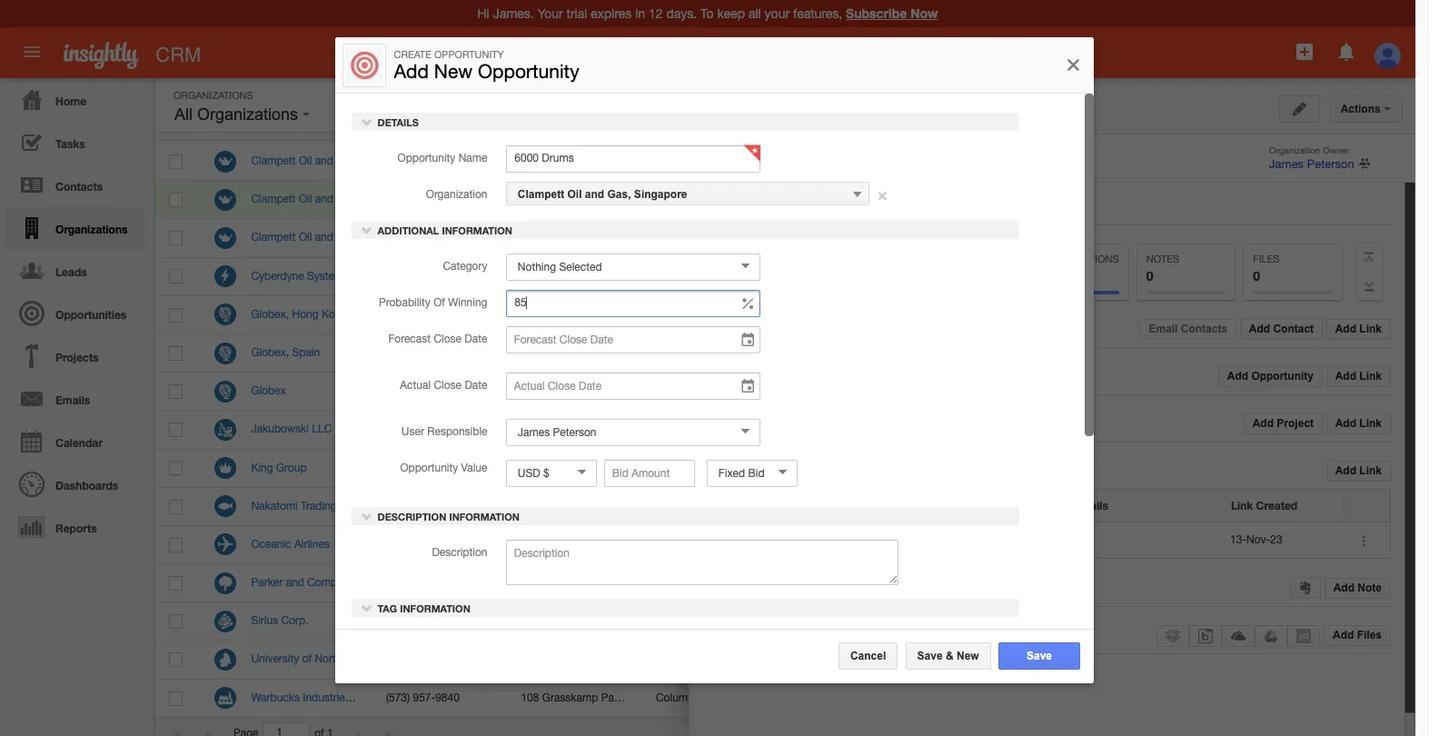 Task type: describe. For each thing, give the bounding box(es) containing it.
york
[[681, 270, 703, 282]]

oil inside cell
[[1085, 533, 1098, 546]]

1 horizontal spatial all
[[519, 47, 534, 62]]

(410)
[[386, 615, 410, 627]]

0 for contacts 0
[[719, 268, 726, 284]]

&
[[946, 650, 954, 663]]

(65) 64367228
[[386, 193, 456, 206]]

md cell
[[777, 603, 912, 641]]

smartmerge for smartmerge organizations
[[1150, 137, 1222, 149]]

13-nov-23 import
[[1163, 287, 1253, 300]]

row containing king group
[[155, 449, 1138, 488]]

united states cell for mo
[[912, 680, 1047, 718]]

9840
[[436, 691, 460, 704]]

13-nov-23 import link
[[1150, 287, 1253, 300]]

follow image for hong kong
[[1061, 307, 1078, 324]]

close for forecast
[[434, 332, 462, 345]]

clampett oil and gas corp.
[[754, 533, 890, 546]]

spain
[[292, 346, 320, 359]]

japan cell
[[912, 488, 1047, 526]]

anchorage cell
[[642, 565, 777, 603]]

of inside "row"
[[302, 653, 312, 666]]

clampett up cyberdyne
[[251, 231, 296, 244]]

files inside button
[[1358, 629, 1383, 642]]

nov- for 13-nov-23 import
[[1182, 287, 1206, 300]]

82
[[521, 576, 533, 589]]

relationship
[[939, 499, 1004, 513]]

organization down 13-nov-23 import link
[[1150, 310, 1226, 322]]

druid
[[536, 231, 563, 244]]

add inside create opportunity add new opportunity
[[394, 60, 430, 81]]

1 horizontal spatial import
[[1221, 287, 1253, 300]]

files 0
[[1254, 254, 1280, 284]]

add inside button
[[1333, 629, 1355, 642]]

contact
[[1274, 323, 1314, 336]]

montgomery
[[656, 538, 718, 551]]

sirius corp. link
[[251, 615, 318, 627]]

clampett oil and gas corp. (626) 847-1294
[[251, 155, 460, 167]]

23 druid woods
[[521, 231, 600, 244]]

64367228 inside cell
[[407, 193, 456, 206]]

622050858
[[407, 346, 462, 359]]

organizations all organizations
[[174, 90, 303, 124]]

Bid Amount text field
[[605, 459, 696, 487]]

avda. los llanos 34
[[521, 346, 616, 359]]

cyberdyne systems corp. link
[[251, 270, 389, 282]]

parent
[[942, 533, 974, 546]]

mo cell
[[777, 680, 912, 718]]

industries
[[303, 691, 351, 704]]

united kingdom for clampett oil and gas, uk
[[926, 231, 1005, 244]]

(44)
[[386, 231, 404, 244]]

follow image for 121 warbler crossing
[[1061, 422, 1078, 439]]

save button
[[999, 643, 1081, 670]]

globex, for globex, hong kong
[[251, 308, 289, 321]]

0 vertical spatial contacts
[[56, 180, 103, 194]]

10 eunos road 8
[[521, 193, 605, 206]]

1 hong from the left
[[292, 308, 319, 321]]

82 kings street
[[521, 576, 596, 589]]

reports link
[[5, 505, 145, 548]]

1 vertical spatial contacts
[[719, 254, 772, 265]]

0 horizontal spatial clampett oil and gas corp. link
[[251, 155, 396, 167]]

parker and company link
[[251, 576, 364, 589]]

nov- for 13-nov-23
[[1247, 533, 1271, 546]]

8725
[[436, 385, 460, 397]]

follow image for 1121 jackson alley
[[1061, 537, 1078, 554]]

smartmerge for smartmerge organizations
[[1150, 164, 1210, 176]]

follow image for tokyo
[[1061, 499, 1078, 516]]

notes down export
[[1147, 254, 1180, 265]]

information for additional information
[[443, 224, 513, 236]]

percent field image
[[740, 295, 757, 313]]

organization tags
[[1150, 310, 1255, 322]]

10 follow image from the top
[[1061, 652, 1078, 669]]

nsw cell
[[777, 449, 912, 488]]

(34) 622050858 cell
[[372, 334, 507, 373]]

gas, inside cell
[[1123, 533, 1145, 546]]

date for forecast close date
[[465, 332, 488, 345]]

23 for 13-nov-23 import
[[1206, 287, 1218, 300]]

row containing globex, spain
[[155, 334, 1138, 373]]

Opportunity Name text field
[[507, 144, 761, 172]]

date field image for actual close date
[[740, 377, 757, 396]]

link relationship
[[914, 499, 1004, 513]]

18 barker street cell
[[507, 449, 642, 488]]

clampett inside dialog
[[518, 187, 565, 200]]

cordov?n cell
[[642, 334, 777, 373]]

all link
[[501, 38, 556, 71]]

1121
[[521, 538, 545, 551]]

clampett inside cell
[[1037, 533, 1082, 546]]

new inside create opportunity add new opportunity
[[435, 60, 473, 81]]

row containing cyberdyne systems corp.
[[155, 258, 1138, 296]]

13- for 13-nov-23 import
[[1166, 287, 1182, 300]]

kamekichi
[[574, 500, 625, 512]]

is
[[913, 533, 921, 546]]

row containing clampett oil and gas, singapore
[[155, 181, 1138, 219]]

0 horizontal spatial name
[[320, 117, 351, 131]]

systems
[[307, 270, 349, 282]]

sydney cell
[[642, 449, 777, 488]]

date field image for forecast close date
[[740, 331, 757, 349]]

is the parent company of clampett oil and gas, singapore
[[913, 533, 1198, 546]]

follow image for 18 barker street
[[1061, 460, 1078, 478]]

jakubowski llc
[[251, 423, 332, 436]]

close for actual
[[434, 378, 462, 391]]

follow image for 82 kings street
[[1061, 576, 1078, 593]]

add contact
[[1250, 323, 1314, 336]]

ak cell
[[777, 565, 912, 603]]

japan
[[926, 500, 956, 512]]

united for baltimore
[[926, 615, 958, 627]]

1 vertical spatial contacts link
[[729, 325, 780, 340]]

anchorage
[[656, 576, 709, 589]]

notes left contract icon
[[1293, 238, 1322, 251]]

clampett oil and gas, singapore inside "row"
[[251, 193, 412, 206]]

actions
[[1341, 103, 1384, 115]]

row containing warbucks industries
[[155, 680, 1138, 718]]

847-
[[413, 155, 436, 167]]

link for 4th 'add link' button
[[1360, 465, 1383, 477]]

row containing parker and company
[[155, 565, 1138, 603]]

Search all data.... text field
[[557, 38, 915, 71]]

row containing globex, hong kong
[[155, 296, 1138, 334]]

2 horizontal spatial clampett oil and gas, singapore
[[754, 101, 1036, 123]]

street inside 110 clyde gallagher street cell
[[623, 385, 652, 397]]

export
[[1166, 238, 1198, 251]]

woods
[[566, 231, 600, 244]]

follow image for bristol
[[1061, 230, 1078, 248]]

(65) inside (65) 64367228 cell
[[386, 193, 404, 206]]

1000
[[521, 155, 545, 167]]

1 horizontal spatial clampett oil and gas corp. link
[[754, 533, 899, 546]]

follow image for 110 clyde gallagher street
[[1061, 384, 1078, 401]]

nakatomi trading corp.
[[251, 500, 367, 512]]

2 horizontal spatial name
[[825, 499, 855, 513]]

957-
[[413, 691, 436, 704]]

0 horizontal spatial 23
[[521, 231, 533, 244]]

james
[[1270, 157, 1304, 171]]

row group containing clampett oil and gas corp.
[[155, 143, 1138, 718]]

Forecast Close Date text field
[[507, 326, 761, 353]]

recent
[[1182, 261, 1223, 273]]

0 vertical spatial organizations link
[[5, 206, 145, 249]]

1121 jackson alley cell
[[507, 526, 642, 565]]

add files button
[[1324, 626, 1392, 647]]

10
[[521, 193, 533, 206]]

organization up clampett oil and gas corp. (626) 847-1294 on the top
[[251, 117, 317, 131]]

clampett down all organizations button
[[251, 155, 296, 167]]

3 united from the top
[[926, 653, 958, 666]]

grasskamp
[[542, 691, 598, 704]]

clampett up phone (65) 64367228
[[754, 101, 833, 123]]

121
[[521, 423, 539, 436]]

street for 82 kings street
[[567, 576, 596, 589]]

university of northumbria link
[[251, 653, 385, 666]]

190
[[544, 308, 562, 321]]

1 horizontal spatial road
[[617, 308, 643, 321]]

follow image for avda. los llanos 34
[[1061, 345, 1078, 363]]

united for columbia
[[926, 691, 958, 704]]

bristol cell
[[642, 219, 777, 258]]

2 vertical spatial details
[[1073, 499, 1109, 513]]

description for description
[[433, 545, 488, 558]]

emails
[[56, 394, 90, 407]]

phone for phone
[[386, 117, 419, 131]]

united kingdom for university of northumbria
[[926, 653, 1005, 666]]

(65) 64367228 cell
[[372, 181, 507, 219]]

opportunity value
[[401, 461, 488, 474]]

clampett oil and gas, singapore inside dialog
[[518, 187, 688, 200]]

(334) 909-1658
[[386, 538, 460, 551]]

0 left 'ak'
[[772, 586, 778, 598]]

909-
[[413, 538, 436, 551]]

1 vertical spatial projects
[[729, 420, 776, 434]]

13-nov-23 cell
[[1223, 523, 1345, 559]]

clampett oil and gas, singapore link inside dialog
[[507, 181, 870, 204]]

follow image for new york city
[[1061, 269, 1078, 286]]

110
[[521, 385, 539, 397]]

save for save & new
[[918, 650, 943, 663]]

project
[[1277, 417, 1314, 430]]

notes down james peterson link
[[1293, 213, 1322, 226]]

novena
[[656, 193, 694, 206]]

Description text field
[[507, 539, 899, 584]]

al cell
[[777, 526, 912, 565]]

opportunity name
[[398, 151, 488, 164]]

82 kings street cell
[[507, 565, 642, 603]]

0 horizontal spatial organization name
[[251, 117, 351, 131]]

(34)
[[386, 346, 404, 359]]

32 garona street cell
[[507, 258, 642, 296]]

3-
[[628, 500, 638, 512]]

user responsible
[[402, 425, 488, 437]]

calendar
[[56, 436, 103, 450]]

crossing
[[583, 423, 626, 436]]

king group link
[[251, 461, 316, 474]]

207-
[[407, 231, 430, 244]]

states for mo
[[961, 691, 992, 704]]

add note link
[[1325, 578, 1392, 599]]

leads link
[[5, 249, 145, 292]]

new york city cell
[[642, 258, 777, 296]]

1658
[[436, 538, 460, 551]]

contacts 0
[[719, 254, 772, 284]]

×
[[878, 182, 889, 204]]

1 add link from the top
[[1336, 323, 1383, 336]]

save & new
[[918, 650, 980, 663]]

city
[[706, 270, 725, 282]]

(81) 152-151748
[[386, 500, 466, 512]]

Actual Close Date text field
[[507, 372, 761, 399]]

1 vertical spatial details
[[721, 202, 754, 215]]

sample_data
[[1172, 340, 1224, 351]]

3 add link button from the top
[[1327, 414, 1392, 435]]

0 horizontal spatial import
[[1166, 213, 1198, 226]]

1 horizontal spatial projects link
[[729, 420, 776, 434]]

imports
[[1226, 261, 1272, 273]]

1 vertical spatial opportunities link
[[729, 373, 806, 387]]

hong inside hong kong cell
[[656, 308, 683, 321]]

23 druid woods cell
[[507, 219, 642, 258]]

montgomery cell
[[642, 526, 777, 565]]

nsw
[[791, 461, 816, 474]]

(573) 957-9840 cell
[[372, 680, 507, 718]]

baltimore
[[656, 615, 703, 627]]

2 add link from the top
[[1336, 370, 1383, 383]]

organization up al at bottom
[[755, 499, 822, 513]]

information for tag information
[[401, 602, 471, 614]]

peterson
[[1308, 157, 1355, 171]]

805-
[[413, 385, 436, 397]]

organization inside organization owner james peterson
[[1270, 145, 1321, 155]]

2 vertical spatial contacts
[[729, 325, 780, 340]]

dashboards link
[[5, 463, 145, 505]]

united states for mo
[[926, 691, 992, 704]]

link created
[[1232, 499, 1298, 513]]



Task type: vqa. For each thing, say whether or not it's contained in the screenshot.
(626)
yes



Task type: locate. For each thing, give the bounding box(es) containing it.
4 add link button from the top
[[1327, 461, 1392, 482]]

2 united kingdom from the top
[[926, 653, 1005, 666]]

(44) 207-123-4567 cell
[[372, 219, 507, 258]]

(497) 889-1015 cell
[[372, 449, 507, 488]]

3 add link from the top
[[1336, 417, 1383, 430]]

0 vertical spatial opportunities link
[[5, 292, 145, 335]]

clampett oil and gas, singapore up the × button in the top right of the page
[[754, 101, 1036, 123]]

0 horizontal spatial projects link
[[5, 335, 145, 377]]

1 and from the top
[[1271, 213, 1290, 226]]

details up is the parent company of clampett oil and gas, singapore
[[1073, 499, 1109, 513]]

dialog containing add new opportunity
[[335, 37, 1094, 736]]

(626) 847-1294 cell
[[372, 143, 507, 181]]

save for save
[[1027, 650, 1053, 663]]

182-
[[521, 308, 544, 321]]

information up "category"
[[443, 224, 513, 236]]

tasks link
[[5, 121, 145, 164]]

baltimore cell
[[642, 603, 777, 641]]

hong kong cell
[[642, 296, 777, 334]]

add opportunity
[[1228, 370, 1314, 383]]

gallagher
[[574, 385, 620, 397]]

nov- inside 13-nov-23 cell
[[1247, 533, 1271, 546]]

cell
[[642, 143, 777, 181], [777, 143, 912, 181], [912, 143, 1047, 181], [1093, 143, 1138, 181], [155, 181, 201, 219], [777, 181, 912, 219], [912, 181, 1047, 219], [1093, 181, 1138, 219], [777, 219, 912, 258], [777, 258, 912, 296], [912, 258, 1047, 296], [777, 296, 912, 334], [912, 296, 1047, 334], [777, 334, 912, 373], [912, 334, 1047, 373], [642, 373, 777, 411], [777, 373, 912, 411], [912, 373, 1047, 411], [642, 411, 777, 449], [777, 411, 912, 449], [912, 411, 1047, 449], [912, 449, 1047, 488], [1093, 449, 1138, 488], [777, 488, 912, 526], [1064, 523, 1223, 559], [912, 526, 1047, 565], [372, 565, 507, 603], [912, 565, 1047, 603], [1093, 565, 1138, 603], [372, 641, 507, 680], [507, 641, 642, 680], [642, 641, 777, 680], [1093, 680, 1138, 718]]

gas up ak cell
[[840, 533, 859, 546]]

(410) 474-3433 cell
[[372, 603, 507, 641]]

files down export organizations and notes
[[1254, 254, 1280, 265]]

street inside 1000 escalon street cell
[[590, 155, 619, 167]]

2 chevron down image from the top
[[361, 509, 374, 521]]

kong down systems
[[322, 308, 348, 321]]

and up files 0
[[1271, 238, 1290, 251]]

clampett down the 1000
[[518, 187, 565, 200]]

9 follow image from the top
[[1061, 614, 1078, 631]]

0 inside notes 0
[[1147, 268, 1154, 284]]

0 horizontal spatial organizations link
[[5, 206, 145, 249]]

corp. left 847-
[[359, 155, 386, 167]]

and for import organizations and notes
[[1271, 213, 1290, 226]]

2 hong from the left
[[656, 308, 683, 321]]

1 united kingdom cell from the top
[[912, 219, 1047, 258]]

1 horizontal spatial kong
[[686, 308, 712, 321]]

clampett up 'ak'
[[754, 533, 799, 546]]

forecast close date
[[389, 332, 488, 345]]

contract image
[[1362, 247, 1379, 266]]

1 horizontal spatial save
[[1027, 650, 1053, 663]]

2 kingdom from the top
[[961, 653, 1005, 666]]

1 vertical spatial clampett oil and gas corp. link
[[754, 533, 899, 546]]

23 down created
[[1271, 533, 1283, 546]]

close
[[434, 332, 462, 345], [434, 378, 462, 391]]

1 horizontal spatial projects
[[729, 420, 776, 434]]

row containing jakubowski llc
[[155, 411, 1138, 449]]

1 kingdom from the top
[[961, 231, 1005, 244]]

corp. right the trading
[[340, 500, 367, 512]]

follow image for 10 eunos road 8
[[1061, 192, 1078, 209]]

files for files 0
[[1254, 254, 1280, 265]]

2 close from the top
[[434, 378, 462, 391]]

united for bristol
[[926, 231, 958, 244]]

2 united states cell from the top
[[912, 680, 1047, 718]]

add project
[[1253, 417, 1314, 430]]

13- down notes 0 at the top right of page
[[1166, 287, 1182, 300]]

2 horizontal spatial details
[[1073, 499, 1109, 513]]

1 horizontal spatial opportunities
[[729, 373, 806, 387]]

0 for notes 0
[[1147, 268, 1154, 284]]

0 vertical spatial contacts link
[[5, 164, 145, 206]]

1000 escalon street cell
[[507, 143, 642, 181]]

files for files
[[729, 632, 755, 646]]

add files
[[1333, 629, 1383, 642]]

1 horizontal spatial clampett oil and gas, singapore
[[518, 187, 688, 200]]

1 vertical spatial opportunities
[[729, 373, 806, 387]]

0 horizontal spatial 64367228
[[407, 193, 456, 206]]

alley
[[592, 538, 616, 551]]

1 horizontal spatial 23
[[1206, 287, 1218, 300]]

files down note
[[1358, 629, 1383, 642]]

0 vertical spatial road
[[570, 193, 596, 206]]

follow image for 1000 escalon street
[[1061, 154, 1078, 171]]

navigation
[[0, 78, 145, 548]]

contacts link down percent field image
[[729, 325, 780, 340]]

1 globex, from the top
[[251, 308, 289, 321]]

0 vertical spatial chevron down image
[[361, 114, 374, 127]]

1 vertical spatial and
[[1271, 238, 1290, 251]]

1 vertical spatial 23
[[1206, 287, 1218, 300]]

0 horizontal spatial nov-
[[1182, 287, 1206, 300]]

information up '474-'
[[401, 602, 471, 614]]

2 and from the top
[[1271, 238, 1290, 251]]

united states up &
[[926, 615, 992, 627]]

information up 1658
[[450, 510, 520, 521]]

united states cell down &
[[912, 680, 1047, 718]]

2 smartmerge from the top
[[1150, 164, 1210, 176]]

7 follow image from the top
[[1061, 537, 1078, 554]]

2 add link button from the top
[[1327, 366, 1392, 387]]

gas inside row group
[[337, 155, 356, 167]]

close image
[[1065, 54, 1083, 76]]

organization up james
[[1270, 145, 1321, 155]]

0 vertical spatial projects
[[56, 351, 99, 364]]

clampett oil and gas, singapore down 1000 escalon street cell
[[518, 187, 688, 200]]

0 horizontal spatial 13-
[[1166, 287, 1182, 300]]

2116
[[436, 423, 460, 436]]

description down the description information
[[433, 545, 488, 558]]

0 vertical spatial smartmerge
[[1150, 137, 1222, 149]]

united kingdom cell
[[912, 219, 1047, 258], [912, 641, 1047, 680]]

1 vertical spatial kingdom
[[961, 653, 1005, 666]]

1 vertical spatial gas
[[840, 533, 859, 546]]

avda. los llanos 34 cell
[[507, 334, 642, 373]]

parker
[[251, 576, 283, 589]]

2 vertical spatial information
[[401, 602, 471, 614]]

link for second 'add link' button from the top
[[1360, 370, 1383, 383]]

0 vertical spatial nov-
[[1182, 287, 1206, 300]]

chevron down image left (81) in the bottom of the page
[[361, 509, 374, 521]]

organization up organization owner james peterson
[[1273, 98, 1340, 111]]

of
[[434, 296, 446, 308]]

1 chevron down image from the top
[[361, 114, 374, 127]]

1 vertical spatial all
[[175, 105, 193, 124]]

1 vertical spatial (65)
[[386, 193, 404, 206]]

new
[[435, 60, 473, 81], [1248, 98, 1270, 111], [656, 270, 678, 282], [957, 650, 980, 663]]

110 clyde gallagher street cell
[[507, 373, 652, 411]]

street inside 18 barker street cell
[[572, 461, 601, 474]]

name inside dialog
[[459, 151, 488, 164]]

0 vertical spatial united states
[[926, 615, 992, 627]]

chevron down image left (44)
[[361, 223, 374, 236]]

follow image
[[1061, 154, 1078, 171], [1061, 192, 1078, 209], [1061, 345, 1078, 363], [1061, 384, 1078, 401], [1061, 422, 1078, 439], [1061, 460, 1078, 478], [1061, 537, 1078, 554], [1061, 576, 1078, 593], [1061, 614, 1078, 631], [1061, 652, 1078, 669], [1061, 691, 1078, 708]]

1 vertical spatial chevron down image
[[361, 509, 374, 521]]

1294
[[436, 155, 460, 167]]

13- for 13-nov-23
[[1231, 533, 1247, 546]]

1 states from the top
[[961, 615, 992, 627]]

all inside organizations all organizations
[[175, 105, 193, 124]]

(714) 324-9472 cell
[[372, 258, 507, 296]]

1 horizontal spatial details
[[721, 202, 754, 215]]

4 add link from the top
[[1336, 465, 1383, 477]]

1 vertical spatial date
[[465, 378, 488, 391]]

row
[[155, 106, 1137, 141], [155, 143, 1138, 181], [155, 181, 1138, 219], [155, 219, 1138, 258], [155, 258, 1138, 296], [155, 296, 1138, 334], [155, 334, 1138, 373], [155, 373, 1138, 411], [155, 411, 1138, 449], [155, 449, 1138, 488], [155, 488, 1138, 526], [710, 490, 1391, 523], [710, 523, 1391, 559], [155, 526, 1138, 565], [155, 565, 1138, 603], [155, 603, 1138, 641], [155, 641, 1138, 680], [155, 680, 1138, 718]]

0 vertical spatial united kingdom cell
[[912, 219, 1047, 258]]

states up save & new button
[[961, 615, 992, 627]]

2 horizontal spatial 23
[[1271, 533, 1283, 546]]

value
[[462, 461, 488, 474]]

information for description information
[[450, 510, 520, 521]]

1 follow image from the top
[[1061, 154, 1078, 171]]

warbucks
[[251, 691, 300, 704]]

1 horizontal spatial phone
[[709, 145, 735, 155]]

0 vertical spatial close
[[434, 332, 462, 345]]

link for 3rd 'add link' button from the top
[[1360, 417, 1383, 430]]

gas for clampett oil and gas corp.
[[840, 533, 859, 546]]

0 horizontal spatial phone
[[386, 117, 419, 131]]

pai
[[599, 308, 614, 321]]

street inside 32 garona street cell
[[575, 270, 604, 282]]

121 warbler crossing cell
[[507, 411, 642, 449]]

united kingdom cell for clampett oil and gas, uk
[[912, 219, 1047, 258]]

1 vertical spatial road
[[617, 308, 643, 321]]

escalon
[[549, 155, 587, 167]]

tokyo cell
[[642, 488, 777, 526]]

2 states from the top
[[961, 691, 992, 704]]

organization name up clampett oil and gas corp.
[[755, 499, 855, 513]]

2 vertical spatial name
[[825, 499, 855, 513]]

176-
[[413, 423, 436, 436]]

organization right organization icon
[[754, 90, 828, 101]]

notifications image
[[1336, 41, 1358, 63]]

3 follow image from the top
[[1061, 345, 1078, 363]]

1 close from the top
[[434, 332, 462, 345]]

0 horizontal spatial hong
[[292, 308, 319, 321]]

1 vertical spatial information
[[450, 510, 520, 521]]

cordov?n
[[656, 346, 704, 359]]

sydney
[[656, 461, 693, 474]]

0 left the recent
[[1147, 268, 1154, 284]]

street for 1000 escalon street
[[590, 155, 619, 167]]

kong down york
[[686, 308, 712, 321]]

united kingdom cell for university of northumbria
[[912, 641, 1047, 680]]

(65) up novena cell
[[709, 157, 728, 171]]

contacts down percent field image
[[729, 325, 780, 340]]

row containing globex
[[155, 373, 1138, 411]]

clampett oil and gas, uk (44) 207-123-4567
[[251, 231, 476, 244]]

notes 0
[[1147, 254, 1180, 284]]

actual close date
[[401, 378, 488, 391]]

9472
[[436, 270, 460, 282]]

4 follow image from the top
[[1061, 384, 1078, 401]]

110 clyde gallagher street
[[521, 385, 652, 397]]

contacts
[[56, 180, 103, 194], [719, 254, 772, 265], [729, 325, 780, 340]]

and inside is the parent company of clampett oil and gas, singapore cell
[[1101, 533, 1120, 546]]

1 date field image from the top
[[740, 331, 757, 349]]

0 vertical spatial (65)
[[709, 157, 728, 171]]

0 down export organizations and notes
[[1254, 268, 1261, 284]]

hong up cordov?n
[[656, 308, 683, 321]]

of right company
[[1025, 533, 1034, 546]]

0 horizontal spatial opportunities
[[56, 308, 127, 322]]

globex, down cyberdyne
[[251, 308, 289, 321]]

kingdom for clampett oil and gas, uk
[[961, 231, 1005, 244]]

tags
[[1229, 310, 1255, 322]]

1 vertical spatial name
[[459, 151, 488, 164]]

1 chevron down image from the top
[[361, 223, 374, 236]]

1 date from the top
[[465, 332, 488, 345]]

clampett oil and gas, singapore link up clampett oil and gas, uk link on the top of page
[[251, 193, 421, 206]]

import up export
[[1166, 213, 1198, 226]]

64367228 inside phone (65) 64367228
[[732, 157, 784, 171]]

1 horizontal spatial organizations link
[[729, 467, 807, 482]]

1 united states from the top
[[926, 615, 992, 627]]

organizations link up leads
[[5, 206, 145, 249]]

md
[[791, 615, 808, 627]]

smartmerge organizations
[[1150, 164, 1280, 176]]

1 arapahoe point cell
[[507, 603, 642, 641]]

organizations
[[1225, 137, 1308, 149]]

link for fourth 'add link' button from the bottom
[[1360, 323, 1383, 336]]

10 eunos road 8 cell
[[507, 181, 642, 219]]

show sidebar image
[[1193, 98, 1206, 111]]

is the parent company of clampett oil and gas, singapore cell
[[905, 523, 1198, 559]]

columbia cell
[[642, 680, 777, 718]]

1 horizontal spatial organization name
[[755, 499, 855, 513]]

road left "8"
[[570, 193, 596, 206]]

108 grasskamp parkway cell
[[507, 680, 643, 718]]

buckinghamshire cell
[[777, 641, 912, 680]]

phone
[[386, 117, 419, 131], [709, 145, 735, 155]]

globex, left spain at top left
[[251, 346, 289, 359]]

0 right york
[[719, 268, 726, 284]]

0 vertical spatial all
[[519, 47, 534, 62]]

date down winning
[[465, 332, 488, 345]]

(852) 26765046
[[386, 308, 462, 321]]

corp. left is
[[862, 533, 890, 546]]

emails link
[[5, 377, 145, 420]]

row group
[[155, 143, 1138, 718]]

2 vertical spatial 23
[[1271, 533, 1283, 546]]

0
[[719, 268, 726, 284], [1147, 268, 1154, 284], [1254, 268, 1261, 284], [772, 586, 778, 598]]

kingdom
[[961, 231, 1005, 244], [961, 653, 1005, 666]]

notes up baltimore 'cell'
[[729, 584, 762, 599]]

street right escalon
[[590, 155, 619, 167]]

subscribe
[[846, 5, 907, 21]]

0 inside files 0
[[1254, 268, 1261, 284]]

company
[[307, 576, 355, 589]]

row containing nakatomi trading corp.
[[155, 488, 1138, 526]]

globex, hong kong
[[251, 308, 348, 321]]

182-190 tai lin pai road cell
[[507, 296, 643, 334]]

united states for md
[[926, 615, 992, 627]]

13- inside cell
[[1231, 533, 1247, 546]]

contacts link down tasks in the left top of the page
[[5, 164, 145, 206]]

1 add link button from the top
[[1327, 319, 1392, 340]]

import organizations and notes
[[1163, 213, 1322, 226]]

related link
[[768, 196, 830, 222]]

None checkbox
[[169, 116, 183, 131], [169, 154, 183, 169], [169, 193, 183, 207], [169, 231, 183, 246], [169, 269, 183, 284], [169, 308, 183, 322], [169, 346, 183, 361], [169, 385, 183, 399], [169, 423, 183, 437], [169, 461, 183, 476], [169, 538, 183, 552], [169, 615, 183, 629], [169, 653, 183, 667], [169, 691, 183, 706], [169, 116, 183, 131], [169, 154, 183, 169], [169, 193, 183, 207], [169, 231, 183, 246], [169, 269, 183, 284], [169, 308, 183, 322], [169, 346, 183, 361], [169, 385, 183, 399], [169, 423, 183, 437], [169, 461, 183, 476], [169, 538, 183, 552], [169, 615, 183, 629], [169, 653, 183, 667], [169, 691, 183, 706]]

2 united states from the top
[[926, 691, 992, 704]]

the
[[924, 533, 939, 546]]

889-
[[413, 461, 436, 474]]

row containing sirius corp.
[[155, 603, 1138, 641]]

1 united from the top
[[926, 231, 958, 244]]

clampett oil and gas corp. link up clampett oil and gas, uk link on the top of page
[[251, 155, 396, 167]]

0 vertical spatial states
[[961, 615, 992, 627]]

0 horizontal spatial projects
[[56, 351, 99, 364]]

1 horizontal spatial 64367228
[[732, 157, 784, 171]]

related
[[779, 200, 819, 214]]

11 follow image from the top
[[1061, 691, 1078, 708]]

row containing oceanic airlines
[[155, 526, 1138, 565]]

(334) 909-1658 cell
[[372, 526, 507, 565]]

0 vertical spatial united kingdom
[[926, 231, 1005, 244]]

1015
[[436, 461, 460, 474]]

1 vertical spatial smartmerge
[[1150, 164, 1210, 176]]

1 vertical spatial 64367228
[[407, 193, 456, 206]]

chevron down image
[[361, 114, 374, 127], [361, 601, 374, 614]]

Probability Of Winning text field
[[507, 289, 761, 317]]

date field image down cordov?n cell
[[740, 377, 757, 396]]

import
[[1166, 213, 1198, 226], [1221, 287, 1253, 300]]

warbucks industries link
[[251, 691, 360, 704]]

street for 18 barker street
[[572, 461, 601, 474]]

2 kong from the left
[[686, 308, 712, 321]]

globex link
[[251, 385, 295, 397]]

cyberdyne
[[251, 270, 304, 282]]

united states cell for md
[[912, 603, 1047, 641]]

chevron down image
[[361, 223, 374, 236], [361, 509, 374, 521]]

states down save & new
[[961, 691, 992, 704]]

phone inside phone (65) 64367228
[[709, 145, 735, 155]]

chevron down image for description information
[[361, 509, 374, 521]]

1 horizontal spatial clampett oil and gas, singapore link
[[507, 181, 870, 204]]

gas,
[[904, 101, 943, 123], [608, 187, 632, 200], [337, 193, 359, 206], [337, 231, 359, 244], [1123, 533, 1145, 546]]

expand image
[[1362, 277, 1379, 296]]

notes
[[1293, 213, 1322, 226], [1293, 238, 1322, 251], [1147, 254, 1180, 265], [729, 584, 762, 599]]

(81) 152-151748 cell
[[372, 488, 507, 526]]

1 kong from the left
[[322, 308, 348, 321]]

1 horizontal spatial opportunities link
[[729, 373, 806, 387]]

6 follow image from the top
[[1061, 460, 1078, 478]]

row containing clampett oil and gas, uk
[[155, 219, 1138, 258]]

follow image for 1 arapahoe point
[[1061, 614, 1078, 631]]

novena cell
[[642, 181, 777, 219]]

new right create
[[435, 60, 473, 81]]

(970) 805-8725
[[386, 385, 460, 397]]

corp.
[[359, 155, 386, 167], [352, 270, 380, 282], [340, 500, 367, 512], [862, 533, 890, 546], [281, 615, 309, 627]]

jakubowski llc link
[[251, 423, 341, 436]]

chevron down image for additional information
[[361, 223, 374, 236]]

0 vertical spatial and
[[1271, 213, 1290, 226]]

street right garona at the left of the page
[[575, 270, 604, 282]]

0 vertical spatial date field image
[[740, 331, 757, 349]]

kong inside cell
[[686, 308, 712, 321]]

organizations link up tokyo cell
[[729, 467, 807, 482]]

opportunities down leads
[[56, 308, 127, 322]]

1 united states cell from the top
[[912, 603, 1047, 641]]

jackson
[[549, 538, 589, 551]]

all
[[519, 47, 534, 62], [175, 105, 193, 124]]

corp. right "sirius"
[[281, 615, 309, 627]]

2 united from the top
[[926, 615, 958, 627]]

organizations
[[174, 90, 253, 101], [197, 105, 298, 124], [1213, 164, 1280, 176], [1201, 213, 1268, 226], [56, 223, 128, 236], [1201, 238, 1268, 251], [1040, 254, 1119, 265], [729, 467, 807, 482]]

street right kings
[[567, 576, 596, 589]]

1000 escalon street
[[521, 155, 619, 167]]

columbia
[[656, 691, 703, 704]]

8 follow image from the top
[[1061, 576, 1078, 593]]

save right &
[[1027, 650, 1053, 663]]

0 vertical spatial opportunities
[[56, 308, 127, 322]]

0 vertical spatial name
[[320, 117, 351, 131]]

(970) 805-8725 cell
[[372, 373, 507, 411]]

(419) 176-2116
[[386, 423, 460, 436]]

united states
[[926, 615, 992, 627], [926, 691, 992, 704]]

gas
[[337, 155, 356, 167], [840, 533, 859, 546]]

32
[[521, 270, 533, 282]]

1 horizontal spatial contacts link
[[729, 325, 780, 340]]

arapahoe
[[530, 615, 577, 627]]

0 vertical spatial 13-
[[1166, 287, 1182, 300]]

0 vertical spatial gas
[[337, 155, 356, 167]]

2 date from the top
[[465, 378, 488, 391]]

opportunities down percent field image
[[729, 373, 806, 387]]

2 globex, from the top
[[251, 346, 289, 359]]

follow image
[[1041, 104, 1058, 121], [1061, 230, 1078, 248], [1061, 269, 1078, 286], [1061, 307, 1078, 324], [1061, 499, 1078, 516]]

0 vertical spatial date
[[465, 332, 488, 345]]

cyberdyne systems corp. (714) 324-9472
[[251, 270, 460, 282]]

oil inside dialog
[[568, 187, 583, 200]]

23 left druid
[[521, 231, 533, 244]]

151748
[[429, 500, 466, 512]]

date field image down percent field image
[[740, 331, 757, 349]]

date right '8725'
[[465, 378, 488, 391]]

date field image
[[740, 331, 757, 349], [740, 377, 757, 396]]

0 vertical spatial 64367228
[[732, 157, 784, 171]]

organization down 1294
[[427, 187, 488, 200]]

united states down &
[[926, 691, 992, 704]]

opportunity
[[435, 49, 505, 60], [479, 60, 580, 81], [398, 151, 456, 164], [1252, 370, 1314, 383], [401, 461, 459, 474]]

(852) 26765046 cell
[[372, 296, 507, 334]]

corp. left the (714)
[[352, 270, 380, 282]]

description
[[378, 510, 447, 521], [433, 545, 488, 558]]

new up organizations
[[1248, 98, 1270, 111]]

0 vertical spatial united states cell
[[912, 603, 1047, 641]]

ak
[[791, 576, 806, 589]]

probability of winning
[[379, 296, 488, 308]]

opportunities link down leads
[[5, 292, 145, 335]]

1 horizontal spatial name
[[459, 151, 488, 164]]

kingdom for university of northumbria
[[961, 653, 1005, 666]]

smartmerge organizations
[[1150, 137, 1308, 149]]

0 vertical spatial information
[[443, 224, 513, 236]]

0 horizontal spatial files
[[729, 632, 755, 646]]

phone down organization icon
[[709, 145, 735, 155]]

united states cell
[[912, 603, 1047, 641], [912, 680, 1047, 718]]

description for description information
[[378, 510, 447, 521]]

2 save from the left
[[1027, 650, 1053, 663]]

0 horizontal spatial all
[[175, 105, 193, 124]]

follow image for 108 grasskamp parkway
[[1061, 691, 1078, 708]]

Search this list... text field
[[821, 91, 1026, 118]]

0 horizontal spatial details
[[375, 115, 419, 127]]

smartmerge organizations link
[[1150, 164, 1280, 176]]

street inside 82 kings street cell
[[567, 576, 596, 589]]

files down notes link
[[729, 632, 755, 646]]

dialog
[[335, 37, 1094, 736]]

0 horizontal spatial of
[[302, 653, 312, 666]]

new inside button
[[957, 650, 980, 663]]

chevron down image left "tag"
[[361, 601, 374, 614]]

13- down link created
[[1231, 533, 1247, 546]]

123-
[[429, 231, 452, 244]]

1 horizontal spatial nov-
[[1247, 533, 1271, 546]]

64367228 up additional information
[[407, 193, 456, 206]]

23
[[521, 231, 533, 244], [1206, 287, 1218, 300], [1271, 533, 1283, 546]]

and inside clampett oil and gas, singapore link
[[586, 187, 605, 200]]

opportunities inside navigation
[[56, 308, 127, 322]]

1 vertical spatial nov-
[[1247, 533, 1271, 546]]

64367228
[[732, 157, 784, 171], [407, 193, 456, 206]]

chevron down image for details
[[361, 114, 374, 127]]

gas for clampett oil and gas corp. (626) 847-1294
[[337, 155, 356, 167]]

0 horizontal spatial save
[[918, 650, 943, 663]]

projects link up sydney 'cell'
[[729, 420, 776, 434]]

row containing university of northumbria
[[155, 641, 1138, 680]]

oil
[[838, 101, 861, 123], [299, 155, 312, 167], [568, 187, 583, 200], [299, 193, 312, 206], [299, 231, 312, 244], [802, 533, 815, 546], [1085, 533, 1098, 546]]

1 horizontal spatial 13-
[[1231, 533, 1247, 546]]

united
[[926, 231, 958, 244], [926, 615, 958, 627], [926, 653, 958, 666], [926, 691, 958, 704]]

2 date field image from the top
[[740, 377, 757, 396]]

kings
[[536, 576, 564, 589]]

of right university
[[302, 653, 312, 666]]

name
[[320, 117, 351, 131], [459, 151, 488, 164], [825, 499, 855, 513]]

(419) 176-2116 cell
[[372, 411, 507, 449]]

1 united kingdom from the top
[[926, 231, 1005, 244]]

import up tags
[[1221, 287, 1253, 300]]

details up bristol cell
[[721, 202, 754, 215]]

None checkbox
[[169, 500, 183, 514], [169, 576, 183, 591], [169, 500, 183, 514], [169, 576, 183, 591]]

(65) inside phone (65) 64367228
[[709, 157, 728, 171]]

details up (626)
[[375, 115, 419, 127]]

1 vertical spatial close
[[434, 378, 462, 391]]

26765046
[[413, 308, 462, 321]]

1 horizontal spatial of
[[1025, 533, 1034, 546]]

column header
[[1046, 106, 1092, 141]]

32 garona street
[[521, 270, 604, 282]]

nov- up organization tags
[[1182, 287, 1206, 300]]

23 for 13-nov-23
[[1271, 533, 1283, 546]]

1 vertical spatial organization name
[[755, 499, 855, 513]]

warbucks industries
[[251, 691, 351, 704]]

1 save from the left
[[918, 650, 943, 663]]

projects link up emails
[[5, 335, 145, 377]]

4 united from the top
[[926, 691, 958, 704]]

1 smartmerge from the top
[[1150, 137, 1222, 149]]

contacts down tasks in the left top of the page
[[56, 180, 103, 194]]

1 horizontal spatial gas
[[840, 533, 859, 546]]

globex, for globex, spain
[[251, 346, 289, 359]]

1 vertical spatial 13-
[[1231, 533, 1247, 546]]

street right barker
[[572, 461, 601, 474]]

2 follow image from the top
[[1061, 192, 1078, 209]]

274-1141, kamekichi 3-jo cell
[[507, 488, 647, 526]]

date for actual close date
[[465, 378, 488, 391]]

opportunities link down percent field image
[[729, 373, 806, 387]]

street for 32 garona street
[[575, 270, 604, 282]]

0 vertical spatial details
[[375, 115, 419, 127]]

name up clampett oil and gas corp. (626) 847-1294 on the top
[[320, 117, 351, 131]]

organization image
[[706, 88, 743, 125]]

1 horizontal spatial (65)
[[709, 157, 728, 171]]

1 horizontal spatial hong
[[656, 308, 683, 321]]

street right "gallagher" in the bottom of the page
[[623, 385, 652, 397]]

save left &
[[918, 650, 943, 663]]

1 vertical spatial united states cell
[[912, 680, 1047, 718]]

of inside cell
[[1025, 533, 1034, 546]]

23 up organization tags
[[1206, 287, 1218, 300]]

0 horizontal spatial kong
[[322, 308, 348, 321]]

phone for phone (65) 64367228
[[709, 145, 735, 155]]

trading
[[301, 500, 337, 512]]

2 horizontal spatial files
[[1358, 629, 1383, 642]]

0 inside contacts 0
[[719, 268, 726, 284]]

(497)
[[386, 461, 410, 474]]

chevron down image for tag information
[[361, 601, 374, 614]]

navigation containing home
[[0, 78, 145, 548]]

and up export organizations and notes
[[1271, 213, 1290, 226]]

home link
[[5, 78, 145, 121]]

smartmerge down smartmerge organizations at the top
[[1150, 164, 1210, 176]]

clampett up clampett oil and gas, uk link on the top of page
[[251, 193, 296, 206]]

new york city
[[656, 270, 725, 282]]

0 horizontal spatial clampett oil and gas, singapore link
[[251, 193, 421, 206]]

singapore inside cell
[[1148, 533, 1198, 546]]

new inside cell
[[656, 270, 678, 282]]

smartmerge up "smartmerge organizations"
[[1150, 137, 1222, 149]]

121 warbler crossing
[[521, 423, 626, 436]]

subscribe now link
[[846, 5, 938, 21]]

2 chevron down image from the top
[[361, 601, 374, 614]]

clampett right company
[[1037, 533, 1082, 546]]

chevron down image up clampett oil and gas corp. (626) 847-1294 on the top
[[361, 114, 374, 127]]

2 united kingdom cell from the top
[[912, 641, 1047, 680]]

clampett oil and gas, singapore link up the bristol
[[507, 181, 870, 204]]

states for md
[[961, 615, 992, 627]]

5 follow image from the top
[[1061, 422, 1078, 439]]

united states cell up &
[[912, 603, 1047, 641]]

description up (334) 909-1658
[[378, 510, 447, 521]]

and for export organizations and notes
[[1271, 238, 1290, 251]]

1 vertical spatial organizations link
[[729, 467, 807, 482]]

0 vertical spatial of
[[1025, 533, 1034, 546]]

0 for files 0
[[1254, 268, 1261, 284]]

clampett
[[754, 101, 833, 123], [251, 155, 296, 167], [518, 187, 565, 200], [251, 193, 296, 206], [251, 231, 296, 244], [754, 533, 799, 546], [1037, 533, 1082, 546]]



